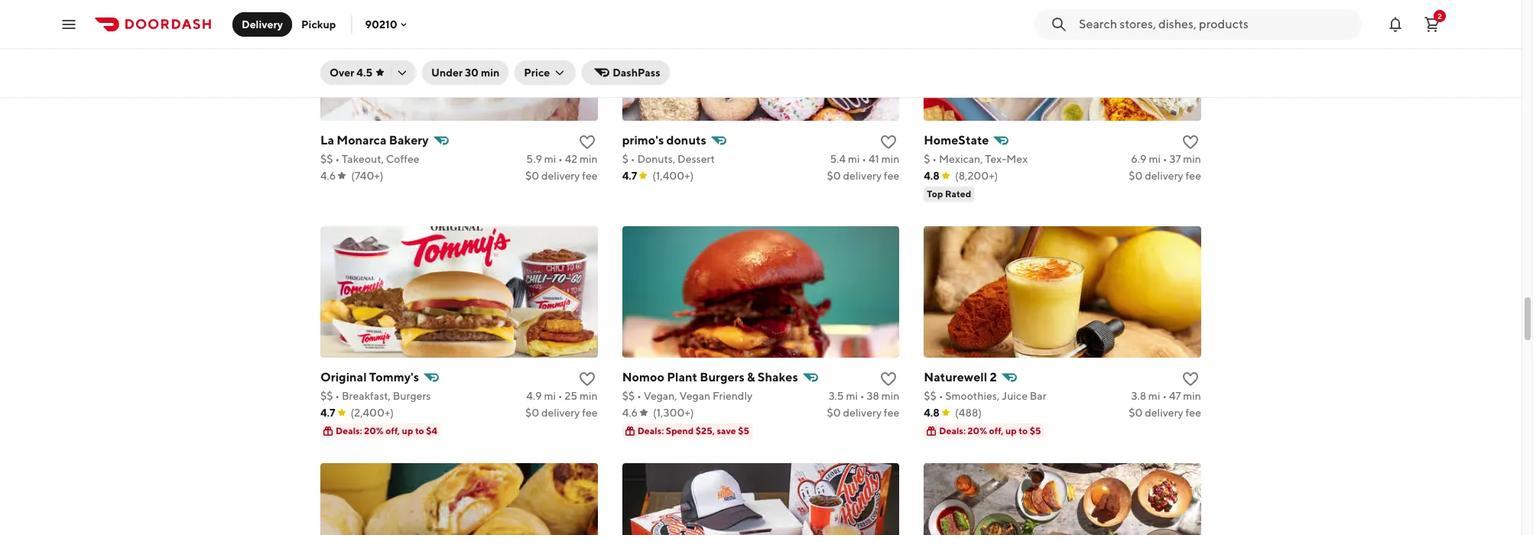 Task type: vqa. For each thing, say whether or not it's contained in the screenshot.
the right up
yes



Task type: locate. For each thing, give the bounding box(es) containing it.
1 vertical spatial 4.7
[[320, 407, 335, 419]]

2 deals: from the left
[[638, 425, 664, 437]]

3.5 mi • 38 min
[[829, 390, 900, 402]]

donuts,
[[637, 153, 676, 165]]

1 vertical spatial 4.8
[[924, 407, 940, 419]]

deals: down (2,400+) at the bottom of page
[[336, 425, 362, 437]]

5.9 mi • 42 min
[[526, 153, 598, 165]]

• left 37
[[1163, 153, 1168, 165]]

1 horizontal spatial burgers
[[700, 370, 745, 385]]

$$ down nomoo
[[622, 390, 635, 402]]

• down primo's
[[631, 153, 635, 165]]

0 horizontal spatial to
[[415, 425, 424, 437]]

1 horizontal spatial click to add this store to your saved list image
[[880, 370, 898, 388]]

2 $ from the left
[[924, 153, 930, 165]]

deals: for naturewell
[[939, 425, 966, 437]]

mi right 4.9 at the bottom of the page
[[544, 390, 556, 402]]

1 to from the left
[[415, 425, 424, 437]]

delivery for nomoo plant burgers & shakes
[[843, 407, 882, 419]]

4.7 down original
[[320, 407, 335, 419]]

click to add this store to your saved list image up 4.9 mi • 25 min
[[578, 370, 596, 388]]

$​0 delivery fee for la monarca bakery
[[525, 170, 598, 182]]

4.8 up top in the right top of the page
[[924, 170, 940, 182]]

$​0 delivery fee down 3.8 mi • 47 min
[[1129, 407, 1201, 419]]

breakfast,
[[342, 390, 391, 402]]

click to add this store to your saved list image up '5.9 mi • 42 min'
[[578, 133, 596, 151]]

under
[[431, 67, 463, 79]]

delivery down '5.9 mi • 42 min'
[[541, 170, 580, 182]]

$​0 for original tommy's
[[525, 407, 539, 419]]

delivery for primo's donuts
[[843, 170, 882, 182]]

deals:
[[336, 425, 362, 437], [638, 425, 664, 437], [939, 425, 966, 437]]

burgers down the "tommy's"
[[393, 390, 431, 402]]

burgers
[[700, 370, 745, 385], [393, 390, 431, 402]]

spend
[[666, 425, 694, 437]]

pickup
[[301, 18, 336, 30]]

25
[[565, 390, 578, 402]]

mi right '5.4'
[[848, 153, 860, 165]]

38
[[867, 390, 879, 402]]

primo's
[[622, 133, 664, 148]]

over 4.5
[[330, 67, 373, 79]]

0 horizontal spatial $5
[[738, 425, 750, 437]]

• left mexican,
[[933, 153, 937, 165]]

dessert
[[678, 153, 715, 165]]

click to add this store to your saved list image up "5.4 mi • 41 min"
[[880, 133, 898, 151]]

4.6
[[320, 170, 336, 182], [622, 407, 638, 419]]

mex
[[1007, 153, 1028, 165]]

min right 41
[[882, 153, 900, 165]]

mi right 6.9
[[1149, 153, 1161, 165]]

click to add this store to your saved list image
[[578, 133, 596, 151], [880, 370, 898, 388], [1182, 370, 1200, 388]]

mi
[[544, 153, 556, 165], [848, 153, 860, 165], [1149, 153, 1161, 165], [544, 390, 556, 402], [846, 390, 858, 402], [1149, 390, 1161, 402]]

min right 37
[[1183, 153, 1201, 165]]

3 deals: from the left
[[939, 425, 966, 437]]

1 vertical spatial 4.6
[[622, 407, 638, 419]]

$​0 delivery fee for naturewell 2
[[1129, 407, 1201, 419]]

bakery
[[389, 133, 429, 148]]

1 horizontal spatial to
[[1019, 425, 1028, 437]]

1 4.8 from the top
[[924, 170, 940, 182]]

burgers up friendly on the left of the page
[[700, 370, 745, 385]]

$​0 down '5.4'
[[827, 170, 841, 182]]

2 4.8 from the top
[[924, 407, 940, 419]]

fee down "5.4 mi • 41 min"
[[884, 170, 900, 182]]

2 20% from the left
[[968, 425, 987, 437]]

2 horizontal spatial deals:
[[939, 425, 966, 437]]

$$ • breakfast, burgers
[[320, 390, 431, 402]]

fee down 4.9 mi • 25 min
[[582, 407, 598, 419]]

$5 right save at the left of page
[[738, 425, 750, 437]]

fee down '5.9 mi • 42 min'
[[582, 170, 598, 182]]

delivery
[[541, 170, 580, 182], [843, 170, 882, 182], [1145, 170, 1184, 182], [541, 407, 580, 419], [843, 407, 882, 419], [1145, 407, 1184, 419]]

nomoo
[[622, 370, 665, 385]]

• down naturewell
[[939, 390, 943, 402]]

•
[[335, 153, 340, 165], [558, 153, 563, 165], [631, 153, 635, 165], [862, 153, 867, 165], [933, 153, 937, 165], [1163, 153, 1168, 165], [335, 390, 340, 402], [558, 390, 563, 402], [637, 390, 642, 402], [860, 390, 865, 402], [939, 390, 943, 402], [1163, 390, 1167, 402]]

0 horizontal spatial 4.7
[[320, 407, 335, 419]]

mi right 3.8
[[1149, 390, 1161, 402]]

1 off, from the left
[[386, 425, 400, 437]]

1 horizontal spatial up
[[1006, 425, 1017, 437]]

1 up from the left
[[402, 425, 413, 437]]

3 items, open order cart image
[[1423, 15, 1442, 33]]

min right "42"
[[580, 153, 598, 165]]

4.7
[[622, 170, 637, 182], [320, 407, 335, 419]]

mi for primo's donuts
[[848, 153, 860, 165]]

$​0 down 4.9 at the bottom of the page
[[525, 407, 539, 419]]

0 horizontal spatial deals:
[[336, 425, 362, 437]]

min for primo's donuts
[[882, 153, 900, 165]]

dashpass button
[[582, 60, 670, 85]]

delivery down 4.9 mi • 25 min
[[541, 407, 580, 419]]

0 horizontal spatial 2
[[990, 370, 997, 385]]

mi for homestate
[[1149, 153, 1161, 165]]

click to add this store to your saved list image up 3.5 mi • 38 min
[[880, 370, 898, 388]]

0 horizontal spatial up
[[402, 425, 413, 437]]

$5 down bar
[[1030, 425, 1041, 437]]

min right 38
[[882, 390, 900, 402]]

$$ • smoothies, juice bar
[[924, 390, 1047, 402]]

$ down primo's
[[622, 153, 629, 165]]

click to add this store to your saved list image for burgers
[[880, 370, 898, 388]]

deals: down (1,300+)
[[638, 425, 664, 437]]

4.6 for nomoo
[[622, 407, 638, 419]]

mi right "3.5"
[[846, 390, 858, 402]]

0 vertical spatial 4.6
[[320, 170, 336, 182]]

• left "42"
[[558, 153, 563, 165]]

1 horizontal spatial 4.6
[[622, 407, 638, 419]]

$​0 delivery fee down 3.5 mi • 38 min
[[827, 407, 900, 419]]

$​0 delivery fee down "5.4 mi • 41 min"
[[827, 170, 900, 182]]

&
[[747, 370, 755, 385]]

min right 25
[[580, 390, 598, 402]]

$ left mexican,
[[924, 153, 930, 165]]

original tommy's
[[320, 370, 419, 385]]

2
[[1438, 11, 1442, 20], [990, 370, 997, 385]]

1 20% from the left
[[364, 425, 384, 437]]

click to add this store to your saved list image up 6.9 mi • 37 min
[[1182, 133, 1200, 151]]

• left 25
[[558, 390, 563, 402]]

$​0 for naturewell 2
[[1129, 407, 1143, 419]]

1 horizontal spatial 2
[[1438, 11, 1442, 20]]

$ for homestate
[[924, 153, 930, 165]]

$​0 for homestate
[[1129, 170, 1143, 182]]

$ for primo's donuts
[[622, 153, 629, 165]]

plant
[[667, 370, 697, 385]]

90210 button
[[365, 18, 410, 30]]

click to add this store to your saved list image for original tommy's
[[578, 370, 596, 388]]

2 right notification bell image
[[1438, 11, 1442, 20]]

primo's donuts
[[622, 133, 706, 148]]

$​0 delivery fee for primo's donuts
[[827, 170, 900, 182]]

20% down (2,400+) at the bottom of page
[[364, 425, 384, 437]]

1 $5 from the left
[[738, 425, 750, 437]]

fee down 3.8 mi • 47 min
[[1186, 407, 1201, 419]]

4.8
[[924, 170, 940, 182], [924, 407, 940, 419]]

delivery
[[242, 18, 283, 30]]

$$ down naturewell
[[924, 390, 937, 402]]

1 horizontal spatial 4.7
[[622, 170, 637, 182]]

$$ down la
[[320, 153, 333, 165]]

4.6 down la
[[320, 170, 336, 182]]

• left 47
[[1163, 390, 1167, 402]]

off, down $$ • smoothies, juice bar
[[989, 425, 1004, 437]]

1 horizontal spatial deals:
[[638, 425, 664, 437]]

2 to from the left
[[1019, 425, 1028, 437]]

off, for tommy's
[[386, 425, 400, 437]]

deals: spend $25, save $5
[[638, 425, 750, 437]]

$
[[622, 153, 629, 165], [924, 153, 930, 165]]

4.9
[[526, 390, 542, 402]]

$​0 delivery fee down 6.9 mi • 37 min
[[1129, 170, 1201, 182]]

1 deals: from the left
[[336, 425, 362, 437]]

4.6 down nomoo
[[622, 407, 638, 419]]

1 horizontal spatial off,
[[989, 425, 1004, 437]]

deals: down "(488)"
[[939, 425, 966, 437]]

2 off, from the left
[[989, 425, 1004, 437]]

la monarca bakery
[[320, 133, 429, 148]]

delivery for original tommy's
[[541, 407, 580, 419]]

$​0 down 6.9
[[1129, 170, 1143, 182]]

• left 41
[[862, 153, 867, 165]]

1 horizontal spatial $
[[924, 153, 930, 165]]

click to add this store to your saved list image up 3.8 mi • 47 min
[[1182, 370, 1200, 388]]

0 horizontal spatial $
[[622, 153, 629, 165]]

min for nomoo plant burgers & shakes
[[882, 390, 900, 402]]

1 horizontal spatial $5
[[1030, 425, 1041, 437]]

42
[[565, 153, 578, 165]]

$​0 delivery fee down '5.9 mi • 42 min'
[[525, 170, 598, 182]]

2 horizontal spatial click to add this store to your saved list image
[[1182, 133, 1200, 151]]

tommy's
[[369, 370, 419, 385]]

$​0
[[525, 170, 539, 182], [827, 170, 841, 182], [1129, 170, 1143, 182], [525, 407, 539, 419], [827, 407, 841, 419], [1129, 407, 1143, 419]]

delivery down "5.4 mi • 41 min"
[[843, 170, 882, 182]]

naturewell 2
[[924, 370, 997, 385]]

0 vertical spatial 4.8
[[924, 170, 940, 182]]

min right 47
[[1183, 390, 1201, 402]]

(1,300+)
[[653, 407, 694, 419]]

min right 30
[[481, 67, 500, 79]]

1 $ from the left
[[622, 153, 629, 165]]

1 vertical spatial burgers
[[393, 390, 431, 402]]

0 vertical spatial 4.7
[[622, 170, 637, 182]]

20% down "(488)"
[[968, 425, 987, 437]]

20%
[[364, 425, 384, 437], [968, 425, 987, 437]]

0 horizontal spatial click to add this store to your saved list image
[[578, 370, 596, 388]]

$​0 down 5.9
[[525, 170, 539, 182]]

0 vertical spatial 2
[[1438, 11, 1442, 20]]

2 up from the left
[[1006, 425, 1017, 437]]

delivery down 6.9 mi • 37 min
[[1145, 170, 1184, 182]]

mi right 5.9
[[544, 153, 556, 165]]

$$
[[320, 153, 333, 165], [320, 390, 333, 402], [622, 390, 635, 402], [924, 390, 937, 402]]

up left $4 at left
[[402, 425, 413, 437]]

$$ for nomoo
[[622, 390, 635, 402]]

up down juice
[[1006, 425, 1017, 437]]

deals: 20% off, up to $5
[[939, 425, 1041, 437]]

mi for nomoo plant burgers & shakes
[[846, 390, 858, 402]]

4.6 for la
[[320, 170, 336, 182]]

$​0 delivery fee for nomoo plant burgers & shakes
[[827, 407, 900, 419]]

2 up $$ • smoothies, juice bar
[[990, 370, 997, 385]]

$​0 delivery fee
[[525, 170, 598, 182], [827, 170, 900, 182], [1129, 170, 1201, 182], [525, 407, 598, 419], [827, 407, 900, 419], [1129, 407, 1201, 419]]

vegan,
[[644, 390, 677, 402]]

$​0 down "3.5"
[[827, 407, 841, 419]]

$​0 for nomoo plant burgers & shakes
[[827, 407, 841, 419]]

to
[[415, 425, 424, 437], [1019, 425, 1028, 437]]

3.8 mi • 47 min
[[1132, 390, 1201, 402]]

juice
[[1002, 390, 1028, 402]]

fee down 3.5 mi • 38 min
[[884, 407, 900, 419]]

$​0 down 3.8
[[1129, 407, 1143, 419]]

price
[[524, 67, 550, 79]]

over
[[330, 67, 354, 79]]

to down juice
[[1019, 425, 1028, 437]]

$$ for original
[[320, 390, 333, 402]]

click to add this store to your saved list image for bakery
[[578, 133, 596, 151]]

fee down 6.9 mi • 37 min
[[1186, 170, 1201, 182]]

1 vertical spatial 2
[[990, 370, 997, 385]]

47
[[1169, 390, 1181, 402]]

off,
[[386, 425, 400, 437], [989, 425, 1004, 437]]

$​0 delivery fee down 4.9 mi • 25 min
[[525, 407, 598, 419]]

$$ down original
[[320, 390, 333, 402]]

4.7 down primo's
[[622, 170, 637, 182]]

0 horizontal spatial off,
[[386, 425, 400, 437]]

0 horizontal spatial 20%
[[364, 425, 384, 437]]

1 horizontal spatial click to add this store to your saved list image
[[880, 133, 898, 151]]

to left $4 at left
[[415, 425, 424, 437]]

2 horizontal spatial click to add this store to your saved list image
[[1182, 370, 1200, 388]]

min for original tommy's
[[580, 390, 598, 402]]

up
[[402, 425, 413, 437], [1006, 425, 1017, 437]]

fee for primo's donuts
[[884, 170, 900, 182]]

4.5
[[357, 67, 373, 79]]

0 horizontal spatial click to add this store to your saved list image
[[578, 133, 596, 151]]

delivery down 3.5 mi • 38 min
[[843, 407, 882, 419]]

off, down (2,400+) at the bottom of page
[[386, 425, 400, 437]]

0 horizontal spatial 4.6
[[320, 170, 336, 182]]

over 4.5 button
[[320, 60, 416, 85]]

4.9 mi • 25 min
[[526, 390, 598, 402]]

delivery down 3.8 mi • 47 min
[[1145, 407, 1184, 419]]

$ • donuts, dessert
[[622, 153, 715, 165]]

1 horizontal spatial 20%
[[968, 425, 987, 437]]

4.8 left "(488)"
[[924, 407, 940, 419]]

click to add this store to your saved list image
[[880, 133, 898, 151], [1182, 133, 1200, 151], [578, 370, 596, 388]]

la
[[320, 133, 334, 148]]



Task type: describe. For each thing, give the bounding box(es) containing it.
price button
[[515, 60, 576, 85]]

$$ for naturewell
[[924, 390, 937, 402]]

original
[[320, 370, 367, 385]]

$$ • vegan, vegan friendly
[[622, 390, 753, 402]]

$​0 for primo's donuts
[[827, 170, 841, 182]]

Store search: begin typing to search for stores available on DoorDash text field
[[1079, 16, 1353, 33]]

$ • mexican, tex-mex
[[924, 153, 1028, 165]]

6.9
[[1131, 153, 1147, 165]]

$$ for la
[[320, 153, 333, 165]]

• left takeout,
[[335, 153, 340, 165]]

20% for original
[[364, 425, 384, 437]]

37
[[1170, 153, 1181, 165]]

(488)
[[955, 407, 982, 419]]

90210
[[365, 18, 397, 30]]

4.8 for homestate
[[924, 170, 940, 182]]

fee for naturewell 2
[[1186, 407, 1201, 419]]

smoothies,
[[946, 390, 1000, 402]]

$​0 delivery fee for homestate
[[1129, 170, 1201, 182]]

30
[[465, 67, 479, 79]]

deals: 20% off, up to $4
[[336, 425, 437, 437]]

delivery button
[[233, 12, 292, 36]]

2 inside button
[[1438, 11, 1442, 20]]

up for original tommy's
[[402, 425, 413, 437]]

click to add this store to your saved list image for homestate
[[1182, 133, 1200, 151]]

41
[[869, 153, 879, 165]]

top
[[927, 188, 943, 200]]

6.9 mi • 37 min
[[1131, 153, 1201, 165]]

fee for original tommy's
[[582, 407, 598, 419]]

$4
[[426, 425, 437, 437]]

takeout,
[[342, 153, 384, 165]]

mi for la monarca bakery
[[544, 153, 556, 165]]

homestate
[[924, 133, 989, 148]]

fee for homestate
[[1186, 170, 1201, 182]]

under 30 min button
[[422, 60, 509, 85]]

mi for original tommy's
[[544, 390, 556, 402]]

to for naturewell 2
[[1019, 425, 1028, 437]]

• down nomoo
[[637, 390, 642, 402]]

2 $5 from the left
[[1030, 425, 1041, 437]]

$​0 for la monarca bakery
[[525, 170, 539, 182]]

(2,400+)
[[351, 407, 394, 419]]

save
[[717, 425, 736, 437]]

pickup button
[[292, 12, 345, 36]]

5.4 mi • 41 min
[[830, 153, 900, 165]]

min inside the under 30 min button
[[481, 67, 500, 79]]

delivery for la monarca bakery
[[541, 170, 580, 182]]

min for homestate
[[1183, 153, 1201, 165]]

up for naturewell 2
[[1006, 425, 1017, 437]]

monarca
[[337, 133, 387, 148]]

4.8 for naturewell 2
[[924, 407, 940, 419]]

(8,200+)
[[955, 170, 998, 182]]

min for naturewell 2
[[1183, 390, 1201, 402]]

0 horizontal spatial burgers
[[393, 390, 431, 402]]

click to add this store to your saved list image for primo's donuts
[[880, 133, 898, 151]]

3.8
[[1132, 390, 1147, 402]]

• down original
[[335, 390, 340, 402]]

delivery for naturewell 2
[[1145, 407, 1184, 419]]

rated
[[945, 188, 971, 200]]

4.7 for original tommy's
[[320, 407, 335, 419]]

nomoo plant burgers & shakes
[[622, 370, 798, 385]]

off, for 2
[[989, 425, 1004, 437]]

$​0 delivery fee for original tommy's
[[525, 407, 598, 419]]

tex-
[[985, 153, 1007, 165]]

2 button
[[1417, 9, 1448, 39]]

bar
[[1030, 390, 1047, 402]]

coffee
[[386, 153, 420, 165]]

to for original tommy's
[[415, 425, 424, 437]]

5.4
[[830, 153, 846, 165]]

mi for naturewell 2
[[1149, 390, 1161, 402]]

$$ • takeout, coffee
[[320, 153, 420, 165]]

• left 38
[[860, 390, 865, 402]]

shakes
[[758, 370, 798, 385]]

under 30 min
[[431, 67, 500, 79]]

deals: for original
[[336, 425, 362, 437]]

top rated
[[927, 188, 971, 200]]

(740+)
[[351, 170, 384, 182]]

deals: for nomoo
[[638, 425, 664, 437]]

(1,400+)
[[653, 170, 694, 182]]

0 vertical spatial burgers
[[700, 370, 745, 385]]

naturewell
[[924, 370, 987, 385]]

fee for nomoo plant burgers & shakes
[[884, 407, 900, 419]]

notification bell image
[[1387, 15, 1405, 33]]

mexican,
[[939, 153, 983, 165]]

3.5
[[829, 390, 844, 402]]

donuts
[[667, 133, 706, 148]]

fee for la monarca bakery
[[582, 170, 598, 182]]

delivery for homestate
[[1145, 170, 1184, 182]]

5.9
[[526, 153, 542, 165]]

min for la monarca bakery
[[580, 153, 598, 165]]

open menu image
[[60, 15, 78, 33]]

vegan
[[680, 390, 711, 402]]

dashpass
[[613, 67, 660, 79]]

friendly
[[713, 390, 753, 402]]

20% for naturewell
[[968, 425, 987, 437]]

$25,
[[696, 425, 715, 437]]

4.7 for primo's donuts
[[622, 170, 637, 182]]



